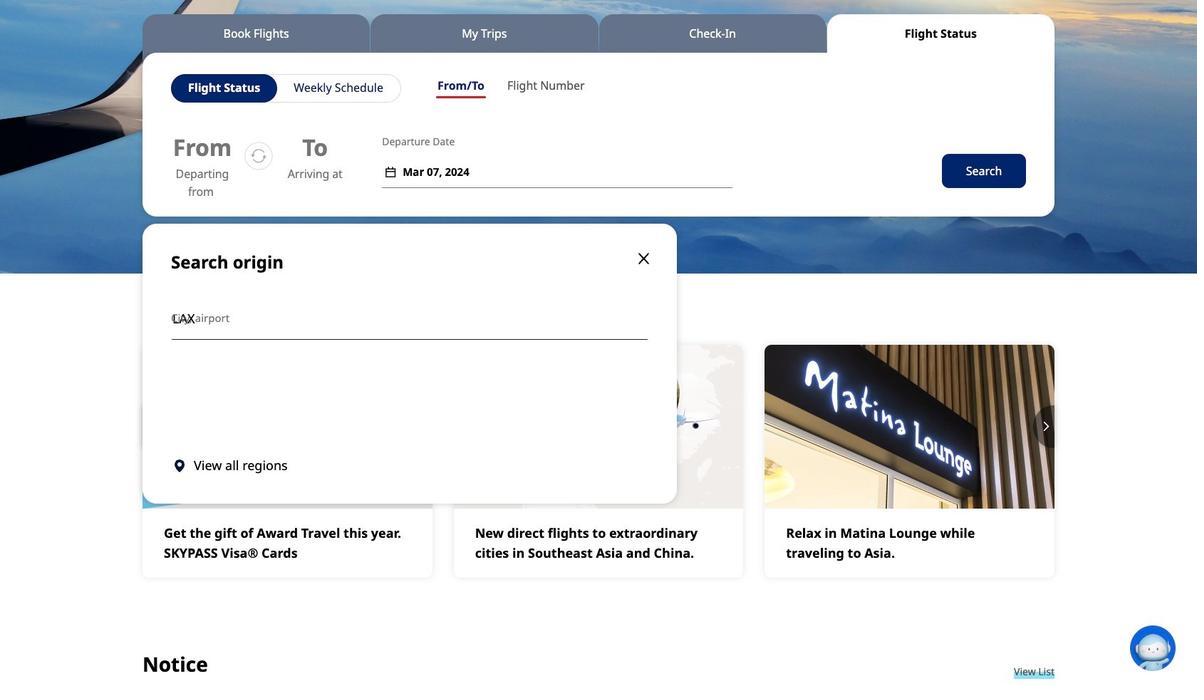 Task type: vqa. For each thing, say whether or not it's contained in the screenshot.
fail
no



Task type: locate. For each thing, give the bounding box(es) containing it.
search type for departure and arrival group
[[426, 74, 596, 101]]

tab list
[[143, 14, 1055, 53]]

document
[[143, 224, 677, 504]]

dialog
[[143, 217, 1055, 504]]

None text field
[[171, 297, 649, 340]]

types of flight status group
[[171, 74, 401, 103]]



